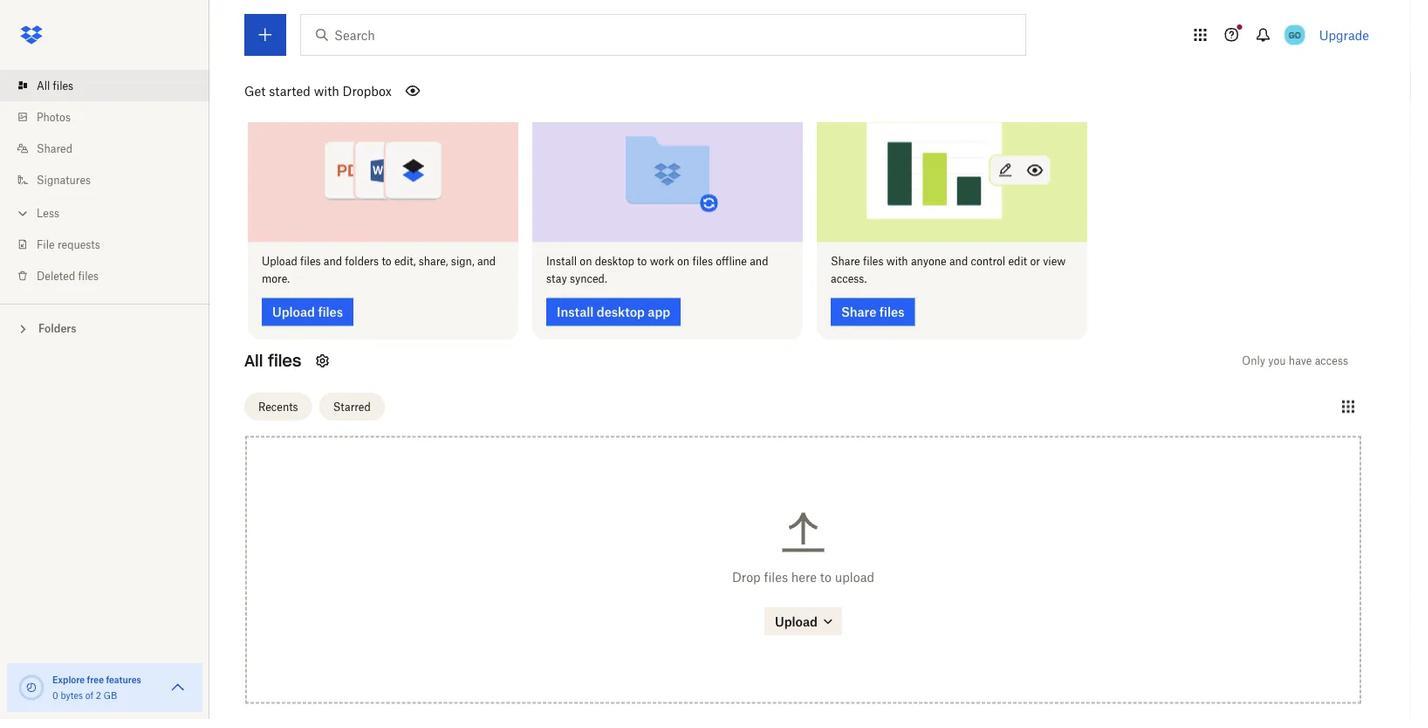 Task type: describe. For each thing, give the bounding box(es) containing it.
folders
[[38, 322, 76, 335]]

2
[[96, 690, 101, 701]]

upload inside dropdown button
[[775, 615, 818, 629]]

deleted
[[37, 269, 75, 282]]

Search in folder "Dropbox" text field
[[334, 25, 990, 45]]

signatures
[[37, 173, 91, 186]]

upgrade link
[[1319, 27, 1369, 42]]

anyone
[[911, 255, 947, 268]]

desktop inside install on desktop to work on files offline and stay synced.
[[595, 255, 634, 268]]

files up folder settings icon
[[318, 305, 343, 320]]

have
[[1289, 355, 1312, 368]]

2 on from the left
[[677, 255, 690, 268]]

1 on from the left
[[580, 255, 592, 268]]

access
[[1315, 355, 1348, 368]]

offline
[[716, 255, 747, 268]]

only you have access
[[1242, 355, 1348, 368]]

desktop inside button
[[597, 305, 645, 320]]

quota usage element
[[17, 674, 45, 702]]

upload for upload files
[[272, 305, 315, 320]]

file requests link
[[14, 229, 209, 260]]

dropbox
[[343, 83, 392, 98]]

starred
[[333, 401, 371, 414]]

share,
[[419, 255, 448, 268]]

all files list item
[[0, 70, 209, 101]]

1 and from the left
[[324, 255, 342, 268]]

to for install on desktop to work on files offline and stay synced.
[[637, 255, 647, 268]]

file requests
[[37, 238, 100, 251]]

files inside list item
[[53, 79, 73, 92]]

all files link
[[14, 70, 209, 101]]

work
[[650, 255, 674, 268]]

edit
[[1008, 255, 1027, 268]]

requests
[[58, 238, 100, 251]]

and inside the share files with anyone and control edit or view access.
[[949, 255, 968, 268]]

folders button
[[0, 315, 209, 341]]

starred button
[[319, 393, 385, 421]]

all inside list item
[[37, 79, 50, 92]]

more.
[[262, 273, 290, 286]]

access.
[[831, 273, 867, 286]]

upload files and folders to edit, share, sign, and more.
[[262, 255, 496, 286]]

upload for upload files and folders to edit, share, sign, and more.
[[262, 255, 297, 268]]

shared link
[[14, 133, 209, 164]]

recents button
[[244, 393, 312, 421]]

list containing all files
[[0, 59, 209, 304]]

deleted files
[[37, 269, 99, 282]]

files left here
[[764, 570, 788, 585]]

control
[[971, 255, 1006, 268]]

files down the share files with anyone and control edit or view access.
[[880, 305, 905, 320]]

sign,
[[451, 255, 474, 268]]

view
[[1043, 255, 1066, 268]]

file
[[37, 238, 55, 251]]

go button
[[1281, 21, 1309, 49]]

deleted files link
[[14, 260, 209, 291]]

dropbox image
[[14, 17, 49, 52]]

recents
[[258, 401, 298, 414]]

of
[[85, 690, 93, 701]]

explore
[[52, 674, 85, 685]]

files inside install on desktop to work on files offline and stay synced.
[[692, 255, 713, 268]]

photos link
[[14, 101, 209, 133]]

all files inside list item
[[37, 79, 73, 92]]

shared
[[37, 142, 72, 155]]

1 horizontal spatial all files
[[244, 351, 301, 371]]



Task type: locate. For each thing, give the bounding box(es) containing it.
0 vertical spatial with
[[314, 83, 339, 98]]

files right deleted
[[78, 269, 99, 282]]

files up access.
[[863, 255, 884, 268]]

all files up photos
[[37, 79, 73, 92]]

install on desktop to work on files offline and stay synced.
[[546, 255, 768, 286]]

with left anyone in the right top of the page
[[886, 255, 908, 268]]

on up synced.
[[580, 255, 592, 268]]

here
[[791, 570, 817, 585]]

to inside install on desktop to work on files offline and stay synced.
[[637, 255, 647, 268]]

0 vertical spatial install
[[546, 255, 577, 268]]

0 vertical spatial desktop
[[595, 255, 634, 268]]

only
[[1242, 355, 1265, 368]]

install inside button
[[557, 305, 594, 320]]

0 vertical spatial all
[[37, 79, 50, 92]]

upload up more.
[[262, 255, 297, 268]]

0 vertical spatial all files
[[37, 79, 73, 92]]

upload
[[262, 255, 297, 268], [272, 305, 315, 320], [775, 615, 818, 629]]

folder settings image
[[312, 351, 333, 372]]

get started with dropbox
[[244, 83, 392, 98]]

upload files
[[272, 305, 343, 320]]

share files with anyone and control edit or view access.
[[831, 255, 1066, 286]]

upgrade
[[1319, 27, 1369, 42]]

1 horizontal spatial to
[[637, 255, 647, 268]]

less image
[[14, 205, 31, 222]]

all files
[[37, 79, 73, 92], [244, 351, 301, 371]]

share down access.
[[841, 305, 877, 320]]

desktop left app
[[597, 305, 645, 320]]

or
[[1030, 255, 1040, 268]]

4 and from the left
[[949, 255, 968, 268]]

1 vertical spatial share
[[841, 305, 877, 320]]

1 horizontal spatial with
[[886, 255, 908, 268]]

files up photos
[[53, 79, 73, 92]]

2 and from the left
[[477, 255, 496, 268]]

install inside install on desktop to work on files offline and stay synced.
[[546, 255, 577, 268]]

list
[[0, 59, 209, 304]]

features
[[106, 674, 141, 685]]

explore free features 0 bytes of 2 gb
[[52, 674, 141, 701]]

bytes
[[61, 690, 83, 701]]

to right here
[[820, 570, 832, 585]]

0 horizontal spatial all files
[[37, 79, 73, 92]]

and inside install on desktop to work on files offline and stay synced.
[[750, 255, 768, 268]]

install down synced.
[[557, 305, 594, 320]]

all up photos
[[37, 79, 50, 92]]

and right offline on the right top of the page
[[750, 255, 768, 268]]

go
[[1289, 29, 1301, 40]]

upload down drop files here to upload
[[775, 615, 818, 629]]

free
[[87, 674, 104, 685]]

photos
[[37, 110, 71, 123]]

to left edit, on the left
[[382, 255, 392, 268]]

upload inside 'upload files and folders to edit, share, sign, and more.'
[[262, 255, 297, 268]]

1 vertical spatial with
[[886, 255, 908, 268]]

folders
[[345, 255, 379, 268]]

drop
[[732, 570, 761, 585]]

all files up recents button
[[244, 351, 301, 371]]

you
[[1268, 355, 1286, 368]]

files left folder settings icon
[[268, 351, 301, 371]]

stay
[[546, 273, 567, 286]]

with
[[314, 83, 339, 98], [886, 255, 908, 268]]

1 vertical spatial desktop
[[597, 305, 645, 320]]

0 horizontal spatial to
[[382, 255, 392, 268]]

with inside the share files with anyone and control edit or view access.
[[886, 255, 908, 268]]

0 horizontal spatial on
[[580, 255, 592, 268]]

upload down more.
[[272, 305, 315, 320]]

all up recents button
[[244, 351, 263, 371]]

2 vertical spatial upload
[[775, 615, 818, 629]]

edit,
[[394, 255, 416, 268]]

to inside 'upload files and folders to edit, share, sign, and more.'
[[382, 255, 392, 268]]

files left offline on the right top of the page
[[692, 255, 713, 268]]

on
[[580, 255, 592, 268], [677, 255, 690, 268]]

to
[[382, 255, 392, 268], [637, 255, 647, 268], [820, 570, 832, 585]]

desktop
[[595, 255, 634, 268], [597, 305, 645, 320]]

app
[[648, 305, 670, 320]]

and
[[324, 255, 342, 268], [477, 255, 496, 268], [750, 255, 768, 268], [949, 255, 968, 268]]

install desktop app button
[[546, 299, 681, 326]]

share inside the share files with anyone and control edit or view access.
[[831, 255, 860, 268]]

all
[[37, 79, 50, 92], [244, 351, 263, 371]]

upload inside button
[[272, 305, 315, 320]]

synced.
[[570, 273, 607, 286]]

0
[[52, 690, 58, 701]]

less
[[37, 206, 59, 219]]

share
[[831, 255, 860, 268], [841, 305, 877, 320]]

share for share files with anyone and control edit or view access.
[[831, 255, 860, 268]]

with for started
[[314, 83, 339, 98]]

1 horizontal spatial on
[[677, 255, 690, 268]]

install up 'stay'
[[546, 255, 577, 268]]

upload
[[835, 570, 874, 585]]

0 horizontal spatial all
[[37, 79, 50, 92]]

and left folders in the left top of the page
[[324, 255, 342, 268]]

share files button
[[831, 299, 915, 326]]

1 vertical spatial install
[[557, 305, 594, 320]]

to for drop files here to upload
[[820, 570, 832, 585]]

files inside 'upload files and folders to edit, share, sign, and more.'
[[300, 255, 321, 268]]

to left work
[[637, 255, 647, 268]]

share for share files
[[841, 305, 877, 320]]

files
[[53, 79, 73, 92], [300, 255, 321, 268], [692, 255, 713, 268], [863, 255, 884, 268], [78, 269, 99, 282], [318, 305, 343, 320], [880, 305, 905, 320], [268, 351, 301, 371], [764, 570, 788, 585]]

on right work
[[677, 255, 690, 268]]

get
[[244, 83, 266, 98]]

1 vertical spatial all files
[[244, 351, 301, 371]]

share inside button
[[841, 305, 877, 320]]

share up access.
[[831, 255, 860, 268]]

1 vertical spatial all
[[244, 351, 263, 371]]

started
[[269, 83, 311, 98]]

install
[[546, 255, 577, 268], [557, 305, 594, 320]]

1 horizontal spatial all
[[244, 351, 263, 371]]

3 and from the left
[[750, 255, 768, 268]]

install for install on desktop to work on files offline and stay synced.
[[546, 255, 577, 268]]

0 horizontal spatial with
[[314, 83, 339, 98]]

drop files here to upload
[[732, 570, 874, 585]]

with right started
[[314, 83, 339, 98]]

2 horizontal spatial to
[[820, 570, 832, 585]]

0 vertical spatial share
[[831, 255, 860, 268]]

and right sign,
[[477, 255, 496, 268]]

share files
[[841, 305, 905, 320]]

desktop up synced.
[[595, 255, 634, 268]]

with for files
[[886, 255, 908, 268]]

1 vertical spatial upload
[[272, 305, 315, 320]]

install for install desktop app
[[557, 305, 594, 320]]

install desktop app
[[557, 305, 670, 320]]

0 vertical spatial upload
[[262, 255, 297, 268]]

files up the upload files button
[[300, 255, 321, 268]]

and left control
[[949, 255, 968, 268]]

signatures link
[[14, 164, 209, 195]]

gb
[[104, 690, 117, 701]]

files inside the share files with anyone and control edit or view access.
[[863, 255, 884, 268]]

upload button
[[765, 608, 842, 636]]

upload files button
[[262, 299, 354, 326]]



Task type: vqa. For each thing, say whether or not it's contained in the screenshot.
the 'Name'
no



